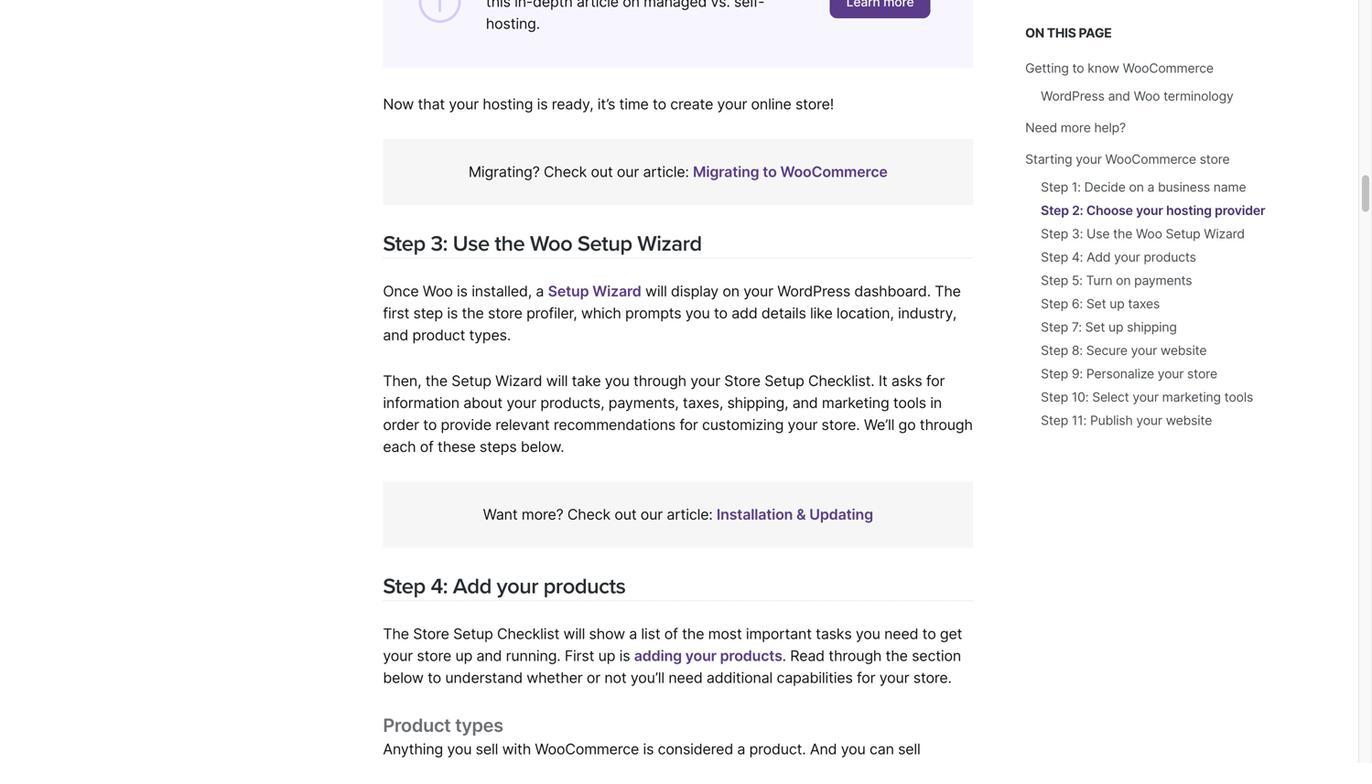 Task type: locate. For each thing, give the bounding box(es) containing it.
1 horizontal spatial the
[[935, 283, 961, 300]]

11:
[[1072, 413, 1087, 429]]

woo up "step"
[[423, 283, 453, 300]]

your down 'step 1: decide on a business name' link
[[1137, 203, 1164, 218]]

2 horizontal spatial through
[[920, 416, 973, 434]]

customizing
[[702, 416, 784, 434]]

wordpress up like
[[778, 283, 851, 300]]

need inside the store setup checklist will show a list of the most important tasks you need to get your store up and running. first up is
[[885, 626, 919, 643]]

1 vertical spatial out
[[615, 506, 637, 524]]

your
[[449, 95, 479, 113], [718, 95, 748, 113], [1076, 152, 1102, 167], [1137, 203, 1164, 218], [1115, 250, 1141, 265], [744, 283, 774, 300], [1132, 343, 1158, 359], [1158, 366, 1184, 382], [691, 372, 721, 390], [1133, 390, 1159, 405], [507, 394, 537, 412], [1137, 413, 1163, 429], [788, 416, 818, 434], [497, 574, 538, 600], [383, 648, 413, 665], [686, 648, 717, 665], [880, 669, 910, 687]]

wordpress and woo terminology link
[[1041, 88, 1234, 104]]

getting to know woocommerce link
[[1026, 60, 1214, 76]]

starting your woocommerce store link
[[1026, 152, 1230, 167]]

the up industry,
[[935, 283, 961, 300]]

0 vertical spatial our
[[617, 163, 639, 181]]

considered
[[658, 741, 734, 759]]

0 horizontal spatial step 3: use the woo setup wizard link
[[383, 231, 702, 257]]

you left can
[[841, 741, 866, 759]]

product types anything you sell with woocommerce is considered a product. and you can sell (almost) anything with woocommerce — one of the many benefits of working with a
[[383, 715, 962, 764]]

go
[[899, 416, 916, 434]]

product
[[383, 715, 451, 737]]

and up the understand
[[477, 648, 502, 665]]

profiler,
[[527, 305, 578, 322]]

article: left the installation
[[667, 506, 713, 524]]

1 vertical spatial add
[[453, 574, 492, 600]]

to left get
[[923, 626, 937, 643]]

store. inside then, the setup wizard will take you through your store setup checklist. it asks for information about your products, payments, taxes, shipping, and marketing tools in order to provide relevant recommendations for customizing your store. we'll go through each of these steps below.
[[822, 416, 860, 434]]

products up additional at the bottom right of the page
[[720, 648, 783, 665]]

will inside then, the setup wizard will take you through your store setup checklist. it asks for information about your products, payments, taxes, shipping, and marketing tools in order to provide relevant recommendations for customizing your store. we'll go through each of these steps below.
[[546, 372, 568, 390]]

migrating?
[[469, 163, 540, 181]]

you right the tasks at bottom
[[856, 626, 881, 643]]

wizard up about
[[496, 372, 542, 390]]

wizard
[[1205, 226, 1245, 242], [638, 231, 702, 257], [593, 283, 642, 300], [496, 372, 542, 390]]

the down the choose
[[1114, 226, 1133, 242]]

is inside the store setup checklist will show a list of the most important tasks you need to get your store up and running. first up is
[[620, 648, 630, 665]]

check right 'migrating?'
[[544, 163, 587, 181]]

set right the 7:
[[1086, 320, 1106, 335]]

ready,
[[552, 95, 594, 113]]

0 horizontal spatial sell
[[476, 741, 498, 759]]

store up step 10: select your marketing tools link
[[1188, 366, 1218, 382]]

with right working
[[913, 763, 942, 764]]

is up —
[[643, 741, 654, 759]]

setup up the understand
[[453, 626, 493, 643]]

0 horizontal spatial hosting
[[483, 95, 533, 113]]

products up show
[[544, 574, 626, 600]]

store
[[1200, 152, 1230, 167], [488, 305, 523, 322], [1188, 366, 1218, 382], [417, 648, 452, 665]]

additional
[[707, 669, 773, 687]]

is right "step"
[[447, 305, 458, 322]]

need up section
[[885, 626, 919, 643]]

2 horizontal spatial products
[[1144, 250, 1197, 265]]

website down shipping
[[1161, 343, 1207, 359]]

1 vertical spatial wordpress
[[778, 283, 851, 300]]

step 9: personalize your store link
[[1041, 366, 1218, 382]]

business
[[1158, 180, 1211, 195]]

your up below
[[383, 648, 413, 665]]

details
[[762, 305, 807, 322]]

will inside the store setup checklist will show a list of the most important tasks you need to get your store up and running. first up is
[[564, 626, 585, 643]]

marketing inside then, the setup wizard will take you through your store setup checklist. it asks for information about your products, payments, taxes, shipping, and marketing tools in order to provide relevant recommendations for customizing your store. we'll go through each of these steps below.
[[822, 394, 890, 412]]

to down the information
[[423, 416, 437, 434]]

shipping,
[[728, 394, 789, 412]]

0 vertical spatial need
[[885, 626, 919, 643]]

store!
[[796, 95, 834, 113]]

starting
[[1026, 152, 1073, 167]]

the inside will display on your wordpress dashboard. the first step is the store profiler, which prompts you to add details like location, industry, and product types.
[[462, 305, 484, 322]]

2 vertical spatial products
[[720, 648, 783, 665]]

you inside then, the setup wizard will take you through your store setup checklist. it asks for information about your products, payments, taxes, shipping, and marketing tools in order to provide relevant recommendations for customizing your store. we'll go through each of these steps below.
[[605, 372, 630, 390]]

then,
[[383, 372, 422, 390]]

1 horizontal spatial sell
[[899, 741, 921, 759]]

check right more?
[[568, 506, 611, 524]]

need down adding your products link
[[669, 669, 703, 687]]

store inside then, the setup wizard will take you through your store setup checklist. it asks for information about your products, payments, taxes, shipping, and marketing tools in order to provide relevant recommendations for customizing your store. we'll go through each of these steps below.
[[725, 372, 761, 390]]

list
[[641, 626, 661, 643]]

through up "payments,"
[[634, 372, 687, 390]]

store inside step 1: decide on a business name step 2: choose your hosting provider step 3: use the woo setup wizard step 4: add your products step 5: turn on payments step 6: set up taxes step 7: set up shipping step 8: secure your website step 9: personalize your store step 10: select your marketing tools step 11: publish your website
[[1188, 366, 1218, 382]]

0 vertical spatial products
[[1144, 250, 1197, 265]]

the up adding your products link
[[682, 626, 705, 643]]

is left the installed,
[[457, 283, 468, 300]]

0 horizontal spatial 4:
[[431, 574, 448, 600]]

1 horizontal spatial 3:
[[1072, 226, 1084, 242]]

1 horizontal spatial marketing
[[1163, 390, 1222, 405]]

woo down getting to know woocommerce
[[1134, 88, 1161, 104]]

your inside will display on your wordpress dashboard. the first step is the store profiler, which prompts you to add details like location, industry, and product types.
[[744, 283, 774, 300]]

hosting
[[483, 95, 533, 113], [1167, 203, 1212, 218]]

0 horizontal spatial marketing
[[822, 394, 890, 412]]

0 horizontal spatial store
[[413, 626, 450, 643]]

0 horizontal spatial out
[[591, 163, 613, 181]]

like
[[811, 305, 833, 322]]

to
[[1073, 60, 1085, 76], [653, 95, 667, 113], [763, 163, 777, 181], [714, 305, 728, 322], [423, 416, 437, 434], [923, 626, 937, 643], [428, 669, 441, 687]]

website
[[1161, 343, 1207, 359], [1166, 413, 1213, 429]]

article: left migrating
[[643, 163, 689, 181]]

up
[[1110, 296, 1125, 312], [1109, 320, 1124, 335], [456, 648, 473, 665], [599, 648, 616, 665]]

0 horizontal spatial the
[[383, 626, 409, 643]]

woocommerce up 'terminology'
[[1123, 60, 1214, 76]]

0 vertical spatial 4:
[[1072, 250, 1084, 265]]

setup inside step 1: decide on a business name step 2: choose your hosting provider step 3: use the woo setup wizard step 4: add your products step 5: turn on payments step 6: set up taxes step 7: set up shipping step 8: secure your website step 9: personalize your store step 10: select your marketing tools step 11: publish your website
[[1166, 226, 1201, 242]]

a
[[1148, 180, 1155, 195], [536, 283, 544, 300], [629, 626, 638, 643], [738, 741, 746, 759]]

time
[[620, 95, 649, 113]]

add down want
[[453, 574, 492, 600]]

store inside the store setup checklist will show a list of the most important tasks you need to get your store up and running. first up is
[[413, 626, 450, 643]]

0 horizontal spatial tools
[[894, 394, 927, 412]]

article:
[[643, 163, 689, 181], [667, 506, 713, 524]]

step 4: add your products link
[[1041, 250, 1197, 265], [383, 574, 626, 600]]

is
[[537, 95, 548, 113], [457, 283, 468, 300], [447, 305, 458, 322], [620, 648, 630, 665], [643, 741, 654, 759]]

0 vertical spatial store.
[[822, 416, 860, 434]]

1 horizontal spatial our
[[641, 506, 663, 524]]

relevant
[[496, 416, 550, 434]]

you right take in the left of the page
[[605, 372, 630, 390]]

1 sell from the left
[[476, 741, 498, 759]]

the up the information
[[426, 372, 448, 390]]

and
[[810, 741, 837, 759]]

1 vertical spatial store.
[[914, 669, 952, 687]]

0 horizontal spatial add
[[453, 574, 492, 600]]

0 vertical spatial hosting
[[483, 95, 533, 113]]

a inside product types anything you sell with woocommerce is considered a product. and you can sell (almost) anything with woocommerce — one of the many benefits of working with a
[[738, 741, 746, 759]]

your up checklist
[[497, 574, 538, 600]]

adding your products
[[634, 648, 783, 665]]

step 7: set up shipping link
[[1041, 320, 1178, 335]]

store up below
[[413, 626, 450, 643]]

payments,
[[609, 394, 679, 412]]

0 vertical spatial add
[[1087, 250, 1111, 265]]

4:
[[1072, 250, 1084, 265], [431, 574, 448, 600]]

—
[[646, 763, 661, 764]]

get
[[940, 626, 963, 643]]

to right "time"
[[653, 95, 667, 113]]

your right the that
[[449, 95, 479, 113]]

and down checklist.
[[793, 394, 818, 412]]

1 horizontal spatial for
[[857, 669, 876, 687]]

setup down step 2: choose your hosting provider link
[[1166, 226, 1201, 242]]

woocommerce
[[1123, 60, 1214, 76], [1106, 152, 1197, 167], [781, 163, 888, 181], [535, 741, 639, 759], [538, 763, 642, 764]]

0 horizontal spatial through
[[634, 372, 687, 390]]

a up step 2: choose your hosting provider link
[[1148, 180, 1155, 195]]

the inside then, the setup wizard will take you through your store setup checklist. it asks for information about your products, payments, taxes, shipping, and marketing tools in order to provide relevant recommendations for customizing your store. we'll go through each of these steps below.
[[426, 372, 448, 390]]

add up turn
[[1087, 250, 1111, 265]]

the up below
[[383, 626, 409, 643]]

on
[[1130, 180, 1145, 195], [1117, 273, 1131, 288], [723, 283, 740, 300]]

1 vertical spatial store
[[413, 626, 450, 643]]

will for show
[[564, 626, 585, 643]]

which
[[581, 305, 622, 322]]

0 vertical spatial check
[[544, 163, 587, 181]]

up up the step 8: secure your website link
[[1109, 320, 1124, 335]]

will up products,
[[546, 372, 568, 390]]

your inside the store setup checklist will show a list of the most important tasks you need to get your store up and running. first up is
[[383, 648, 413, 665]]

set right 6:
[[1087, 296, 1107, 312]]

store inside the store setup checklist will show a list of the most important tasks you need to get your store up and running. first up is
[[417, 648, 452, 665]]

1 vertical spatial need
[[669, 669, 703, 687]]

for down 'taxes,'
[[680, 416, 699, 434]]

the up once woo is installed, a setup wizard on the top left of the page
[[495, 231, 525, 257]]

0 vertical spatial will
[[646, 283, 667, 300]]

now that your hosting is ready, it's time to create your online store!
[[383, 95, 838, 113]]

adding your products link
[[634, 648, 783, 665]]

marketing inside step 1: decide on a business name step 2: choose your hosting provider step 3: use the woo setup wizard step 4: add your products step 5: turn on payments step 6: set up taxes step 7: set up shipping step 8: secure your website step 9: personalize your store step 10: select your marketing tools step 11: publish your website
[[1163, 390, 1222, 405]]

important
[[746, 626, 812, 643]]

hosting down business
[[1167, 203, 1212, 218]]

2 vertical spatial for
[[857, 669, 876, 687]]

3: inside step 1: decide on a business name step 2: choose your hosting provider step 3: use the woo setup wizard step 4: add your products step 5: turn on payments step 6: set up taxes step 7: set up shipping step 8: secure your website step 9: personalize your store step 10: select your marketing tools step 11: publish your website
[[1072, 226, 1084, 242]]

7:
[[1072, 320, 1082, 335]]

1 vertical spatial products
[[544, 574, 626, 600]]

1 horizontal spatial 4:
[[1072, 250, 1084, 265]]

1 vertical spatial for
[[680, 416, 699, 434]]

shipping
[[1127, 320, 1178, 335]]

to right migrating
[[763, 163, 777, 181]]

0 vertical spatial step 4: add your products link
[[1041, 250, 1197, 265]]

woo inside step 1: decide on a business name step 2: choose your hosting provider step 3: use the woo setup wizard step 4: add your products step 5: turn on payments step 6: set up taxes step 7: set up shipping step 8: secure your website step 9: personalize your store step 10: select your marketing tools step 11: publish your website
[[1137, 226, 1163, 242]]

out down it's
[[591, 163, 613, 181]]

on
[[1026, 25, 1045, 41]]

installed,
[[472, 283, 532, 300]]

store down the installed,
[[488, 305, 523, 322]]

the up types. at the left top of page
[[462, 305, 484, 322]]

the inside product types anything you sell with woocommerce is considered a product. and you can sell (almost) anything with woocommerce — one of the many benefits of working with a
[[712, 763, 734, 764]]

1 horizontal spatial need
[[885, 626, 919, 643]]

step 3: use the woo setup wizard link up once woo is installed, a setup wizard on the top left of the page
[[383, 231, 702, 257]]

step 5: turn on payments link
[[1041, 273, 1193, 288]]

1 vertical spatial the
[[383, 626, 409, 643]]

1 vertical spatial will
[[546, 372, 568, 390]]

1 horizontal spatial use
[[1087, 226, 1110, 242]]

migrating
[[693, 163, 760, 181]]

1 horizontal spatial add
[[1087, 250, 1111, 265]]

anything
[[443, 763, 501, 764]]

1:
[[1072, 180, 1081, 195]]

1 horizontal spatial through
[[829, 648, 882, 665]]

and down getting to know woocommerce link
[[1109, 88, 1131, 104]]

page
[[1079, 25, 1112, 41]]

you down display on the top of page
[[686, 305, 710, 322]]

your down the most
[[686, 648, 717, 665]]

you inside will display on your wordpress dashboard. the first step is the store profiler, which prompts you to add details like location, industry, and product types.
[[686, 305, 710, 322]]

0 vertical spatial through
[[634, 372, 687, 390]]

it
[[879, 372, 888, 390]]

wordpress up need more help? link in the right top of the page
[[1041, 88, 1105, 104]]

your up 1:
[[1076, 152, 1102, 167]]

step 4: add your products link up step 5: turn on payments link
[[1041, 250, 1197, 265]]

1 horizontal spatial hosting
[[1167, 203, 1212, 218]]

2 horizontal spatial for
[[927, 372, 945, 390]]

need inside . read through the section below to understand whether or not you'll need additional capabilities for your store.
[[669, 669, 703, 687]]

2 vertical spatial will
[[564, 626, 585, 643]]

store. down section
[[914, 669, 952, 687]]

your inside . read through the section below to understand whether or not you'll need additional capabilities for your store.
[[880, 669, 910, 687]]

10:
[[1072, 390, 1089, 405]]

through down in
[[920, 416, 973, 434]]

0 horizontal spatial products
[[544, 574, 626, 600]]

0 horizontal spatial store.
[[822, 416, 860, 434]]

to inside then, the setup wizard will take you through your store setup checklist. it asks for information about your products, payments, taxes, shipping, and marketing tools in order to provide relevant recommendations for customizing your store. we'll go through each of these steps below.
[[423, 416, 437, 434]]

add
[[1087, 250, 1111, 265], [453, 574, 492, 600]]

on inside will display on your wordpress dashboard. the first step is the store profiler, which prompts you to add details like location, industry, and product types.
[[723, 283, 740, 300]]

use up the installed,
[[453, 231, 490, 257]]

is inside product types anything you sell with woocommerce is considered a product. and you can sell (almost) anything with woocommerce — one of the many benefits of working with a
[[643, 741, 654, 759]]

then, the setup wizard will take you through your store setup checklist. it asks for information about your products, payments, taxes, shipping, and marketing tools in order to provide relevant recommendations for customizing your store. we'll go through each of these steps below.
[[383, 372, 973, 456]]

will display on your wordpress dashboard. the first step is the store profiler, which prompts you to add details like location, industry, and product types.
[[383, 283, 961, 344]]

woo
[[1134, 88, 1161, 104], [1137, 226, 1163, 242], [530, 231, 573, 257], [423, 283, 453, 300]]

store up name
[[1200, 152, 1230, 167]]

wizard down provider
[[1205, 226, 1245, 242]]

provide
[[441, 416, 492, 434]]

steps
[[480, 438, 517, 456]]

for up in
[[927, 372, 945, 390]]

1 horizontal spatial store
[[725, 372, 761, 390]]

hosting left ready,
[[483, 95, 533, 113]]

0 vertical spatial store
[[725, 372, 761, 390]]

1 horizontal spatial wordpress
[[1041, 88, 1105, 104]]

products up payments
[[1144, 250, 1197, 265]]

0 vertical spatial the
[[935, 283, 961, 300]]

the inside . read through the section below to understand whether or not you'll need additional capabilities for your store.
[[886, 648, 908, 665]]

1 horizontal spatial products
[[720, 648, 783, 665]]

setup
[[1166, 226, 1201, 242], [578, 231, 633, 257], [548, 283, 589, 300], [452, 372, 492, 390], [765, 372, 805, 390], [453, 626, 493, 643]]

store up shipping, at the bottom right of page
[[725, 372, 761, 390]]

up down step 5: turn on payments link
[[1110, 296, 1125, 312]]

0 horizontal spatial need
[[669, 669, 703, 687]]

benefits
[[779, 763, 834, 764]]

3: up "step"
[[431, 231, 448, 257]]

marketing down checklist.
[[822, 394, 890, 412]]

2 vertical spatial through
[[829, 648, 882, 665]]

to inside the store setup checklist will show a list of the most important tasks you need to get your store up and running. first up is
[[923, 626, 937, 643]]

types
[[455, 715, 504, 737]]

the inside will display on your wordpress dashboard. the first step is the store profiler, which prompts you to add details like location, industry, and product types.
[[935, 283, 961, 300]]

you'll
[[631, 669, 665, 687]]

1 vertical spatial our
[[641, 506, 663, 524]]

1 horizontal spatial step 4: add your products link
[[1041, 250, 1197, 265]]

or
[[587, 669, 601, 687]]

tools inside step 1: decide on a business name step 2: choose your hosting provider step 3: use the woo setup wizard step 4: add your products step 5: turn on payments step 6: set up taxes step 7: set up shipping step 8: secure your website step 9: personalize your store step 10: select your marketing tools step 11: publish your website
[[1225, 390, 1254, 405]]

sell up anything
[[476, 741, 498, 759]]

1 horizontal spatial tools
[[1225, 390, 1254, 405]]

1 vertical spatial article:
[[667, 506, 713, 524]]

use down the choose
[[1087, 226, 1110, 242]]

1 vertical spatial hosting
[[1167, 203, 1212, 218]]

hosting inside step 1: decide on a business name step 2: choose your hosting provider step 3: use the woo setup wizard step 4: add your products step 5: turn on payments step 6: set up taxes step 7: set up shipping step 8: secure your website step 9: personalize your store step 10: select your marketing tools step 11: publish your website
[[1167, 203, 1212, 218]]

0 horizontal spatial step 4: add your products link
[[383, 574, 626, 600]]

more?
[[522, 506, 564, 524]]

the
[[1114, 226, 1133, 242], [495, 231, 525, 257], [462, 305, 484, 322], [426, 372, 448, 390], [682, 626, 705, 643], [886, 648, 908, 665], [712, 763, 734, 764]]

your up add
[[744, 283, 774, 300]]

0 horizontal spatial wordpress
[[778, 283, 851, 300]]

out right more?
[[615, 506, 637, 524]]

of
[[420, 438, 434, 456], [665, 626, 678, 643], [694, 763, 708, 764], [838, 763, 851, 764]]

your up can
[[880, 669, 910, 687]]

industry,
[[898, 305, 957, 322]]

for
[[927, 372, 945, 390], [680, 416, 699, 434], [857, 669, 876, 687]]

on up add
[[723, 283, 740, 300]]

0 vertical spatial wordpress
[[1041, 88, 1105, 104]]

3:
[[1072, 226, 1084, 242], [431, 231, 448, 257]]

and down first
[[383, 327, 409, 344]]

1 horizontal spatial store.
[[914, 669, 952, 687]]

the inside step 1: decide on a business name step 2: choose your hosting provider step 3: use the woo setup wizard step 4: add your products step 5: turn on payments step 6: set up taxes step 7: set up shipping step 8: secure your website step 9: personalize your store step 10: select your marketing tools step 11: publish your website
[[1114, 226, 1133, 242]]

your left online
[[718, 95, 748, 113]]



Task type: describe. For each thing, give the bounding box(es) containing it.
will for take
[[546, 372, 568, 390]]

use inside step 1: decide on a business name step 2: choose your hosting provider step 3: use the woo setup wizard step 4: add your products step 5: turn on payments step 6: set up taxes step 7: set up shipping step 8: secure your website step 9: personalize your store step 10: select your marketing tools step 11: publish your website
[[1087, 226, 1110, 242]]

step 10: select your marketing tools link
[[1041, 390, 1254, 405]]

0 horizontal spatial for
[[680, 416, 699, 434]]

setup up shipping, at the bottom right of page
[[765, 372, 805, 390]]

taxes
[[1129, 296, 1161, 312]]

up down show
[[599, 648, 616, 665]]

woocommerce down or
[[535, 741, 639, 759]]

you inside the store setup checklist will show a list of the most important tasks you need to get your store up and running. first up is
[[856, 626, 881, 643]]

2:
[[1073, 203, 1084, 218]]

and inside will display on your wordpress dashboard. the first step is the store profiler, which prompts you to add details like location, industry, and product types.
[[383, 327, 409, 344]]

wizard inside step 1: decide on a business name step 2: choose your hosting provider step 3: use the woo setup wizard step 4: add your products step 5: turn on payments step 6: set up taxes step 7: set up shipping step 8: secure your website step 9: personalize your store step 10: select your marketing tools step 11: publish your website
[[1205, 226, 1245, 242]]

whether
[[527, 669, 583, 687]]

once woo is installed, a setup wizard
[[383, 283, 642, 300]]

1 vertical spatial set
[[1086, 320, 1106, 335]]

we'll
[[864, 416, 895, 434]]

step
[[414, 305, 443, 322]]

1 vertical spatial check
[[568, 506, 611, 524]]

need
[[1026, 120, 1058, 136]]

updating
[[810, 506, 874, 524]]

wordpress and woo terminology
[[1041, 88, 1234, 104]]

to left know
[[1073, 60, 1085, 76]]

product
[[413, 327, 465, 344]]

now
[[383, 95, 414, 113]]

running.
[[506, 648, 561, 665]]

. read through the section below to understand whether or not you'll need additional capabilities for your store.
[[383, 648, 962, 687]]

starting your woocommerce store
[[1026, 152, 1230, 167]]

terminology
[[1164, 88, 1234, 104]]

add
[[732, 305, 758, 322]]

will inside will display on your wordpress dashboard. the first step is the store profiler, which prompts you to add details like location, industry, and product types.
[[646, 283, 667, 300]]

&
[[797, 506, 806, 524]]

and inside the store setup checklist will show a list of the most important tasks you need to get your store up and running. first up is
[[477, 648, 502, 665]]

1 horizontal spatial out
[[615, 506, 637, 524]]

setup inside the store setup checklist will show a list of the most important tasks you need to get your store up and running. first up is
[[453, 626, 493, 643]]

is left ready,
[[537, 95, 548, 113]]

your down shipping
[[1132, 343, 1158, 359]]

setup up profiler,
[[548, 283, 589, 300]]

a inside step 1: decide on a business name step 2: choose your hosting provider step 3: use the woo setup wizard step 4: add your products step 5: turn on payments step 6: set up taxes step 7: set up shipping step 8: secure your website step 9: personalize your store step 10: select your marketing tools step 11: publish your website
[[1148, 180, 1155, 195]]

setup wizard link
[[548, 283, 642, 300]]

it's
[[598, 95, 616, 113]]

products inside step 1: decide on a business name step 2: choose your hosting provider step 3: use the woo setup wizard step 4: add your products step 5: turn on payments step 6: set up taxes step 7: set up shipping step 8: secure your website step 9: personalize your store step 10: select your marketing tools step 11: publish your website
[[1144, 250, 1197, 265]]

1 horizontal spatial step 3: use the woo setup wizard link
[[1041, 226, 1245, 242]]

4: inside step 1: decide on a business name step 2: choose your hosting provider step 3: use the woo setup wizard step 4: add your products step 5: turn on payments step 6: set up taxes step 7: set up shipping step 8: secure your website step 9: personalize your store step 10: select your marketing tools step 11: publish your website
[[1072, 250, 1084, 265]]

0 vertical spatial out
[[591, 163, 613, 181]]

checklist.
[[809, 372, 875, 390]]

know
[[1088, 60, 1120, 76]]

with down types
[[502, 741, 531, 759]]

(almost)
[[383, 763, 439, 764]]

is inside will display on your wordpress dashboard. the first step is the store profiler, which prompts you to add details like location, industry, and product types.
[[447, 305, 458, 322]]

your up 'taxes,'
[[691, 372, 721, 390]]

installation & updating link
[[717, 506, 874, 524]]

6:
[[1072, 296, 1084, 312]]

step 2: choose your hosting provider link
[[1041, 203, 1266, 218]]

1 vertical spatial through
[[920, 416, 973, 434]]

1 vertical spatial 4:
[[431, 574, 448, 600]]

store. inside . read through the section below to understand whether or not you'll need additional capabilities for your store.
[[914, 669, 952, 687]]

one
[[665, 763, 690, 764]]

woo up once woo is installed, a setup wizard on the top left of the page
[[530, 231, 573, 257]]

0 vertical spatial website
[[1161, 343, 1207, 359]]

each
[[383, 438, 416, 456]]

for inside . read through the section below to understand whether or not you'll need additional capabilities for your store.
[[857, 669, 876, 687]]

5:
[[1072, 273, 1083, 288]]

once
[[383, 283, 419, 300]]

getting to know woocommerce
[[1026, 60, 1214, 76]]

1 vertical spatial step 4: add your products link
[[383, 574, 626, 600]]

step 11: publish your website link
[[1041, 413, 1213, 429]]

taxes,
[[683, 394, 724, 412]]

decide
[[1085, 180, 1126, 195]]

of inside the store setup checklist will show a list of the most important tasks you need to get your store up and running. first up is
[[665, 626, 678, 643]]

with right anything
[[505, 763, 534, 764]]

most
[[709, 626, 742, 643]]

about
[[464, 394, 503, 412]]

not
[[605, 669, 627, 687]]

provider
[[1215, 203, 1266, 218]]

wordpress inside will display on your wordpress dashboard. the first step is the store profiler, which prompts you to add details like location, industry, and product types.
[[778, 283, 851, 300]]

working
[[855, 763, 909, 764]]

wizard up which
[[593, 283, 642, 300]]

of inside then, the setup wizard will take you through your store setup checklist. it asks for information about your products, payments, taxes, shipping, and marketing tools in order to provide relevant recommendations for customizing your store. we'll go through each of these steps below.
[[420, 438, 434, 456]]

to inside will display on your wordpress dashboard. the first step is the store profiler, which prompts you to add details like location, industry, and product types.
[[714, 305, 728, 322]]

migrating? check out our article: migrating to woocommerce
[[469, 163, 888, 181]]

a inside the store setup checklist will show a list of the most important tasks you need to get your store up and running. first up is
[[629, 626, 638, 643]]

location,
[[837, 305, 894, 322]]

need more help?
[[1026, 120, 1126, 136]]

help?
[[1095, 120, 1126, 136]]

the store setup checklist will show a list of the most important tasks you need to get your store up and running. first up is
[[383, 626, 963, 665]]

of left working
[[838, 763, 851, 764]]

products,
[[541, 394, 605, 412]]

on right turn
[[1117, 273, 1131, 288]]

step 4: add your products
[[383, 574, 626, 600]]

0 vertical spatial set
[[1087, 296, 1107, 312]]

can
[[870, 741, 895, 759]]

need more help? link
[[1026, 120, 1126, 136]]

on up step 2: choose your hosting provider link
[[1130, 180, 1145, 195]]

1 vertical spatial website
[[1166, 413, 1213, 429]]

information
[[383, 394, 460, 412]]

types.
[[469, 327, 511, 344]]

0 vertical spatial article:
[[643, 163, 689, 181]]

step 1: decide on a business name link
[[1041, 180, 1247, 195]]

your up step 10: select your marketing tools link
[[1158, 366, 1184, 382]]

want
[[483, 506, 518, 524]]

checklist
[[497, 626, 560, 643]]

display
[[671, 283, 719, 300]]

of down considered
[[694, 763, 708, 764]]

installation
[[717, 506, 793, 524]]

0 horizontal spatial 3:
[[431, 231, 448, 257]]

step 1: decide on a business name step 2: choose your hosting provider step 3: use the woo setup wizard step 4: add your products step 5: turn on payments step 6: set up taxes step 7: set up shipping step 8: secure your website step 9: personalize your store step 10: select your marketing tools step 11: publish your website
[[1041, 180, 1266, 429]]

2 sell from the left
[[899, 741, 921, 759]]

online
[[751, 95, 792, 113]]

wizard inside then, the setup wizard will take you through your store setup checklist. it asks for information about your products, payments, taxes, shipping, and marketing tools in order to provide relevant recommendations for customizing your store. we'll go through each of these steps below.
[[496, 372, 542, 390]]

your down step 9: personalize your store 'link'
[[1133, 390, 1159, 405]]

woocommerce down store!
[[781, 163, 888, 181]]

below
[[383, 669, 424, 687]]

payments
[[1135, 273, 1193, 288]]

first
[[565, 648, 595, 665]]

the inside the store setup checklist will show a list of the most important tasks you need to get your store up and running. first up is
[[383, 626, 409, 643]]

step 6: set up taxes link
[[1041, 296, 1161, 312]]

you up anything
[[447, 741, 472, 759]]

many
[[738, 763, 775, 764]]

9:
[[1072, 366, 1084, 382]]

your up relevant
[[507, 394, 537, 412]]

and inside then, the setup wizard will take you through your store setup checklist. it asks for information about your products, payments, taxes, shipping, and marketing tools in order to provide relevant recommendations for customizing your store. we'll go through each of these steps below.
[[793, 394, 818, 412]]

your down step 10: select your marketing tools link
[[1137, 413, 1163, 429]]

product.
[[750, 741, 806, 759]]

add inside step 1: decide on a business name step 2: choose your hosting provider step 3: use the woo setup wizard step 4: add your products step 5: turn on payments step 6: set up taxes step 7: set up shipping step 8: secure your website step 9: personalize your store step 10: select your marketing tools step 11: publish your website
[[1087, 250, 1111, 265]]

to inside . read through the section below to understand whether or not you'll need additional capabilities for your store.
[[428, 669, 441, 687]]

your down shipping, at the bottom right of page
[[788, 416, 818, 434]]

setup up about
[[452, 372, 492, 390]]

setup up setup wizard 'link'
[[578, 231, 633, 257]]

your up step 5: turn on payments link
[[1115, 250, 1141, 265]]

want more? check out our article: installation & updating
[[483, 506, 874, 524]]

step 8: secure your website link
[[1041, 343, 1207, 359]]

woocommerce left —
[[538, 763, 642, 764]]

on this page
[[1026, 25, 1112, 41]]

adding
[[634, 648, 682, 665]]

through inside . read through the section below to understand whether or not you'll need additional capabilities for your store.
[[829, 648, 882, 665]]

tasks
[[816, 626, 852, 643]]

recommendations
[[554, 416, 676, 434]]

step 3: use the woo setup wizard
[[383, 231, 702, 257]]

capabilities
[[777, 669, 853, 687]]

a up profiler,
[[536, 283, 544, 300]]

read
[[791, 648, 825, 665]]

8:
[[1072, 343, 1083, 359]]

personalize
[[1087, 366, 1155, 382]]

0 horizontal spatial use
[[453, 231, 490, 257]]

up up the understand
[[456, 648, 473, 665]]

wizard up display on the top of page
[[638, 231, 702, 257]]

store inside will display on your wordpress dashboard. the first step is the store profiler, which prompts you to add details like location, industry, and product types.
[[488, 305, 523, 322]]

tools inside then, the setup wizard will take you through your store setup checklist. it asks for information about your products, payments, taxes, shipping, and marketing tools in order to provide relevant recommendations for customizing your store. we'll go through each of these steps below.
[[894, 394, 927, 412]]

first
[[383, 305, 410, 322]]

0 horizontal spatial our
[[617, 163, 639, 181]]

publish
[[1091, 413, 1134, 429]]

the inside the store setup checklist will show a list of the most important tasks you need to get your store up and running. first up is
[[682, 626, 705, 643]]

secure
[[1087, 343, 1128, 359]]

woocommerce up 'step 1: decide on a business name' link
[[1106, 152, 1197, 167]]

order
[[383, 416, 419, 434]]

0 vertical spatial for
[[927, 372, 945, 390]]



Task type: vqa. For each thing, say whether or not it's contained in the screenshot.
Service navigation menu element
no



